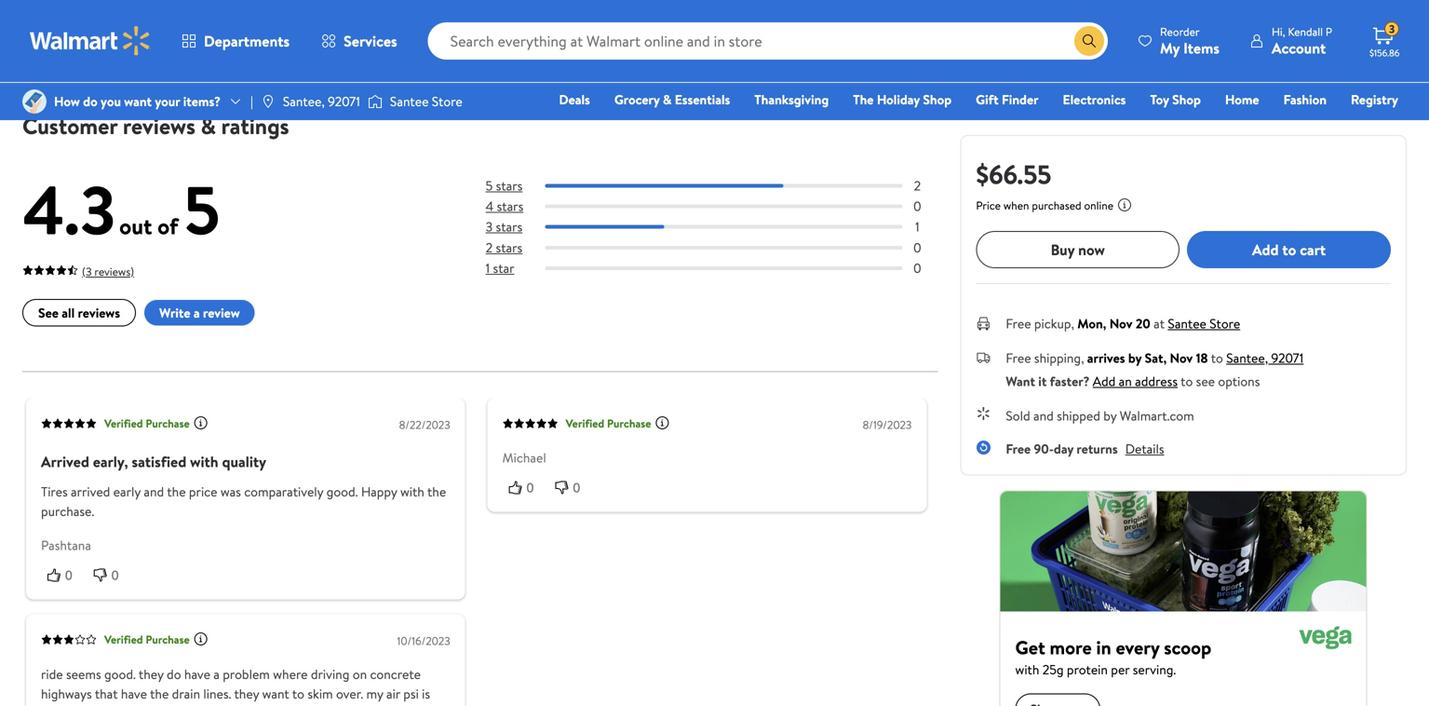 Task type: describe. For each thing, give the bounding box(es) containing it.
|
[[251, 92, 253, 110]]

when
[[1004, 197, 1030, 213]]

was
[[221, 482, 241, 500]]

product group containing 3239
[[484, 0, 687, 79]]

0 horizontal spatial &
[[201, 110, 216, 141]]

dosen't
[[74, 704, 115, 706]]

purchased
[[1033, 197, 1082, 213]]

options
[[1219, 372, 1261, 390]]

ride
[[41, 665, 63, 683]]

out
[[119, 210, 152, 242]]

want inside ride seems good. they do have a problem where driving on concrete highways that have the drain lines.  they want to skim over.  my air psi is right.  dosen't seem grasp onto the road.
[[262, 684, 289, 703]]

returns
[[1077, 440, 1119, 458]]

fashion
[[1284, 90, 1327, 109]]

(3 reviews) link
[[22, 260, 134, 280]]

thanksgiving link
[[746, 89, 838, 109]]

1 horizontal spatial store
[[1210, 314, 1241, 333]]

seems
[[66, 665, 101, 683]]

96
[[773, 22, 785, 38]]

electronics link
[[1055, 89, 1135, 109]]

0 horizontal spatial 3+
[[73, 8, 86, 24]]

stars for 3 stars
[[496, 218, 523, 236]]

services
[[344, 31, 397, 51]]

buy
[[1051, 239, 1075, 260]]

2-
[[531, 52, 541, 68]]

pashtana
[[41, 536, 91, 554]]

walmart+ link
[[1335, 116, 1408, 136]]

1 horizontal spatial 5
[[486, 176, 493, 195]]

comparatively
[[244, 482, 324, 500]]

reorder my items
[[1161, 24, 1220, 58]]

the
[[854, 90, 874, 109]]

right.
[[41, 704, 71, 706]]

satisfied
[[132, 451, 187, 472]]

grasp
[[151, 704, 181, 706]]

that
[[95, 684, 118, 703]]

write a review link
[[143, 299, 256, 326]]

skim
[[308, 684, 333, 703]]

day left returns on the right bottom of the page
[[1054, 440, 1074, 458]]

0 horizontal spatial 5
[[184, 162, 220, 256]]

progress bar for 3 stars
[[546, 225, 903, 229]]

is
[[422, 684, 430, 703]]

2-day shipping
[[531, 52, 601, 68]]

progress bar for 5 stars
[[546, 184, 903, 188]]

to left see
[[1181, 372, 1194, 390]]

 image for santee, 92071
[[261, 94, 276, 109]]

verified purchase for ride seems good. they do have a problem where driving on concrete highways that have the drain lines.  they want to skim over.  my air psi is right.  dosen't seem grasp onto the road.
[[104, 631, 190, 647]]

product group containing 96
[[713, 0, 916, 79]]

early,
[[93, 451, 128, 472]]

1 for 1
[[916, 218, 920, 236]]

pickup for 3+ day shipping
[[717, 52, 749, 68]]

arrived
[[71, 482, 110, 500]]

verified purchase for michael
[[566, 415, 651, 431]]

pickup for 2-day shipping
[[488, 52, 520, 68]]

now
[[1079, 239, 1106, 260]]

verified purchase information image for 8/22/2023
[[193, 415, 208, 430]]

finder
[[1002, 90, 1039, 109]]

purchase up "satisfied" on the bottom left of page
[[146, 415, 190, 431]]

18
[[1197, 349, 1209, 367]]

it
[[1039, 372, 1047, 390]]

stars for 2 stars
[[496, 238, 523, 256]]

one
[[1256, 116, 1284, 135]]

details button
[[1126, 440, 1165, 458]]

ratings
[[221, 110, 289, 141]]

details
[[1126, 440, 1165, 458]]

and inside tires arrived early and the price was comparatively good.  happy with the purchase.
[[144, 482, 164, 500]]

add inside 'button'
[[1253, 239, 1280, 260]]

sold
[[1006, 407, 1031, 425]]

4.3 out of 5
[[22, 162, 220, 256]]

gift
[[976, 90, 999, 109]]

how do you want your items?
[[54, 92, 221, 110]]

8/22/2023
[[399, 417, 451, 432]]

shipping for product group containing 3239
[[561, 52, 601, 68]]

0 horizontal spatial want
[[124, 92, 152, 110]]

add to cart
[[1253, 239, 1327, 260]]

3 for 3
[[1390, 21, 1396, 37]]

your
[[155, 92, 180, 110]]

(3
[[82, 263, 92, 279]]

items
[[1184, 38, 1220, 58]]

home link
[[1217, 89, 1268, 109]]

search icon image
[[1083, 34, 1097, 48]]

1 shop from the left
[[924, 90, 952, 109]]

registry one debit
[[1256, 90, 1399, 135]]

pickup,
[[1035, 314, 1075, 333]]

the left price
[[167, 482, 186, 500]]

0 horizontal spatial santee
[[390, 92, 429, 110]]

concrete
[[370, 665, 421, 683]]

3 stars
[[486, 218, 523, 236]]

free for free shipping, arrives by sat, nov 18 to santee, 92071 want it faster? add an address to see options
[[1006, 349, 1032, 367]]

free for free 90-day returns details
[[1006, 440, 1031, 458]]

of
[[158, 210, 178, 242]]

customer
[[22, 110, 118, 141]]

home
[[1226, 90, 1260, 109]]

4
[[486, 197, 494, 215]]

day down 3239 on the left top of page
[[541, 52, 558, 68]]

over.
[[336, 684, 363, 703]]

toy shop link
[[1142, 89, 1210, 109]]

20
[[1136, 314, 1151, 333]]

gift finder
[[976, 90, 1039, 109]]

do inside ride seems good. they do have a problem where driving on concrete highways that have the drain lines.  they want to skim over.  my air psi is right.  dosen't seem grasp onto the road.
[[167, 665, 181, 683]]

nov inside free shipping, arrives by sat, nov 18 to santee, 92071 want it faster? add an address to see options
[[1171, 349, 1194, 367]]

write
[[159, 303, 191, 322]]

see all reviews link
[[22, 299, 136, 326]]

shipped
[[1057, 407, 1101, 425]]

8/19/2023
[[863, 417, 912, 432]]

progress bar for 4 stars
[[546, 204, 903, 208]]

0 horizontal spatial 3+ day shipping
[[73, 8, 148, 24]]

on
[[353, 665, 367, 683]]

the right happy
[[428, 482, 446, 500]]

1 horizontal spatial have
[[184, 665, 210, 683]]

0 horizontal spatial a
[[194, 303, 200, 322]]

santee store button
[[1169, 314, 1241, 333]]

walmart.com
[[1120, 407, 1195, 425]]

cart
[[1301, 239, 1327, 260]]

lines.
[[203, 684, 231, 703]]

free pickup, mon, nov 20 at santee store
[[1006, 314, 1241, 333]]

holiday
[[877, 90, 920, 109]]

add to cart button
[[1188, 231, 1392, 268]]

onto
[[184, 704, 211, 706]]

1 vertical spatial santee
[[1169, 314, 1207, 333]]

online
[[1085, 197, 1114, 213]]

electronics
[[1063, 90, 1127, 109]]

3239
[[544, 22, 568, 38]]

stars for 5 stars
[[496, 176, 523, 195]]

the down "lines." at the bottom
[[214, 704, 233, 706]]

by for walmart.com
[[1104, 407, 1117, 425]]

purchase for michael
[[607, 415, 651, 431]]

the holiday shop link
[[845, 89, 961, 109]]

0 vertical spatial reviews
[[123, 110, 196, 141]]

mon,
[[1078, 314, 1107, 333]]

3 for 3 stars
[[486, 218, 493, 236]]

0 horizontal spatial do
[[83, 92, 98, 110]]

 image for santee store
[[368, 92, 383, 111]]

3+ day shipping inside product group
[[760, 52, 835, 68]]

p
[[1326, 24, 1333, 40]]

drain
[[172, 684, 200, 703]]

problem
[[223, 665, 270, 683]]

verified purchase information image
[[655, 415, 670, 430]]



Task type: locate. For each thing, give the bounding box(es) containing it.
1 horizontal spatial add
[[1253, 239, 1280, 260]]

 image left santee store
[[368, 92, 383, 111]]

0 vertical spatial have
[[184, 665, 210, 683]]

1 horizontal spatial by
[[1129, 349, 1142, 367]]

0
[[914, 197, 922, 215], [914, 238, 922, 256], [914, 259, 922, 277], [527, 480, 534, 495], [573, 480, 581, 495], [65, 568, 72, 582], [112, 568, 119, 582]]

toy
[[1151, 90, 1170, 109]]

with inside tires arrived early and the price was comparatively good.  happy with the purchase.
[[401, 482, 425, 500]]

do up drain
[[167, 665, 181, 683]]

santee, 92071
[[283, 92, 360, 110]]

1 vertical spatial good.
[[104, 665, 136, 683]]

Search search field
[[428, 22, 1109, 60]]

1 vertical spatial with
[[401, 482, 425, 500]]

by for sat,
[[1129, 349, 1142, 367]]

road.
[[236, 704, 264, 706]]

0 vertical spatial 3
[[1390, 21, 1396, 37]]

0 horizontal spatial santee,
[[283, 92, 325, 110]]

4 stars
[[486, 197, 524, 215]]

reviews inside 'see all reviews' 'link'
[[78, 303, 120, 322]]

verified left verified purchase information icon
[[566, 415, 605, 431]]

1 vertical spatial free
[[1006, 349, 1032, 367]]

0 horizontal spatial store
[[432, 92, 463, 110]]

0 vertical spatial a
[[194, 303, 200, 322]]

0 vertical spatial do
[[83, 92, 98, 110]]

good. left happy
[[327, 482, 358, 500]]

good. inside ride seems good. they do have a problem where driving on concrete highways that have the drain lines.  they want to skim over.  my air psi is right.  dosen't seem grasp onto the road.
[[104, 665, 136, 683]]

santee, inside free shipping, arrives by sat, nov 18 to santee, 92071 want it faster? add an address to see options
[[1227, 349, 1269, 367]]

by left "sat,"
[[1129, 349, 1142, 367]]

sat,
[[1145, 349, 1167, 367]]

toy shop
[[1151, 90, 1202, 109]]

3+ day shipping up the walmart image
[[73, 8, 148, 24]]

92071 down services dropdown button
[[328, 92, 360, 110]]

verified up early,
[[104, 415, 143, 431]]

seem
[[118, 704, 148, 706]]

and right sold
[[1034, 407, 1054, 425]]

santee right at
[[1169, 314, 1207, 333]]

1 horizontal spatial want
[[262, 684, 289, 703]]

free up want
[[1006, 349, 1032, 367]]

0 horizontal spatial 2
[[486, 238, 493, 256]]

hi,
[[1272, 24, 1286, 40]]

debit
[[1287, 116, 1319, 135]]

pickup up the essentials
[[717, 52, 749, 68]]

0 horizontal spatial pickup
[[488, 52, 520, 68]]

arrives
[[1088, 349, 1126, 367]]

0 vertical spatial they
[[139, 665, 164, 683]]

verified up that
[[104, 631, 143, 647]]

nov
[[1110, 314, 1133, 333], [1171, 349, 1194, 367]]

the
[[167, 482, 186, 500], [428, 482, 446, 500], [150, 684, 169, 703], [214, 704, 233, 706]]

day down 96
[[776, 52, 792, 68]]

shop right toy
[[1173, 90, 1202, 109]]

1 horizontal spatial reviews
[[123, 110, 196, 141]]

reviews right you
[[123, 110, 196, 141]]

my
[[367, 684, 383, 703]]

tires
[[41, 482, 68, 500]]

0 vertical spatial 2
[[914, 176, 921, 195]]

0 vertical spatial nov
[[1110, 314, 1133, 333]]

1 vertical spatial want
[[262, 684, 289, 703]]

0 vertical spatial 92071
[[328, 92, 360, 110]]

2 verified purchase information image from the top
[[193, 631, 208, 646]]

0 horizontal spatial 3
[[486, 218, 493, 236]]

good. up that
[[104, 665, 136, 683]]

grocery
[[615, 90, 660, 109]]

1 vertical spatial 1
[[486, 259, 490, 277]]

want down where
[[262, 684, 289, 703]]

0 horizontal spatial product group
[[484, 0, 687, 79]]

 image left the how
[[22, 89, 47, 114]]

santee, 92071 button
[[1227, 349, 1304, 367]]

have up drain
[[184, 665, 210, 683]]

1 horizontal spatial shop
[[1173, 90, 1202, 109]]

add left cart
[[1253, 239, 1280, 260]]

want
[[124, 92, 152, 110], [262, 684, 289, 703]]

purchase.
[[41, 502, 94, 520]]

1 horizontal spatial good.
[[327, 482, 358, 500]]

1 horizontal spatial 3+ day shipping
[[760, 52, 835, 68]]

1 verified purchase information image from the top
[[193, 415, 208, 430]]

santee down services
[[390, 92, 429, 110]]

3+ day shipping
[[73, 8, 148, 24], [760, 52, 835, 68]]

1 vertical spatial they
[[234, 684, 259, 703]]

1 horizontal spatial santee,
[[1227, 349, 1269, 367]]

& left ratings
[[201, 110, 216, 141]]

stars down 3 stars at left top
[[496, 238, 523, 256]]

Walmart Site-Wide search field
[[428, 22, 1109, 60]]

do left you
[[83, 92, 98, 110]]

add inside free shipping, arrives by sat, nov 18 to santee, 92071 want it faster? add an address to see options
[[1093, 372, 1116, 390]]

1 horizontal spatial with
[[401, 482, 425, 500]]

0 vertical spatial verified purchase information image
[[193, 415, 208, 430]]

customer reviews & ratings
[[22, 110, 289, 141]]

1 horizontal spatial nov
[[1171, 349, 1194, 367]]

good. inside tires arrived early and the price was comparatively good.  happy with the purchase.
[[327, 482, 358, 500]]

buy now
[[1051, 239, 1106, 260]]

faster?
[[1050, 372, 1090, 390]]

psi
[[404, 684, 419, 703]]

0 vertical spatial santee,
[[283, 92, 325, 110]]

1 horizontal spatial and
[[1034, 407, 1054, 425]]

progress bar for 1 star
[[546, 266, 903, 270]]

0 vertical spatial santee
[[390, 92, 429, 110]]

1 vertical spatial verified purchase information image
[[193, 631, 208, 646]]

legal information image
[[1118, 197, 1133, 212]]

to down where
[[292, 684, 305, 703]]

(3 reviews)
[[82, 263, 134, 279]]

free shipping, arrives by sat, nov 18 to santee, 92071 want it faster? add an address to see options
[[1006, 349, 1304, 390]]

to inside 'button'
[[1283, 239, 1297, 260]]

shipping for product group containing 96
[[795, 52, 835, 68]]

1 horizontal spatial they
[[234, 684, 259, 703]]

1 horizontal spatial pickup
[[717, 52, 749, 68]]

1 horizontal spatial 3+
[[760, 52, 773, 68]]

1 vertical spatial santee,
[[1227, 349, 1269, 367]]

1 horizontal spatial 2
[[914, 176, 921, 195]]

reviews right all
[[78, 303, 120, 322]]

shipping
[[108, 8, 148, 24], [561, 52, 601, 68], [795, 52, 835, 68]]

purchase up drain
[[146, 631, 190, 647]]

shipping down 3239 on the left top of page
[[561, 52, 601, 68]]

1 vertical spatial 3
[[486, 218, 493, 236]]

free left pickup,
[[1006, 314, 1032, 333]]

2 free from the top
[[1006, 349, 1032, 367]]

buy now button
[[977, 231, 1180, 268]]

you
[[101, 92, 121, 110]]

& inside grocery & essentials link
[[663, 90, 672, 109]]

1 horizontal spatial 3
[[1390, 21, 1396, 37]]

walmart+
[[1344, 116, 1399, 135]]

stars right 4
[[497, 197, 524, 215]]

2 product group from the left
[[713, 0, 916, 79]]

3 down 4
[[486, 218, 493, 236]]

an
[[1119, 372, 1133, 390]]

santee, right |
[[283, 92, 325, 110]]

2 down the holiday shop link
[[914, 176, 921, 195]]

1 vertical spatial &
[[201, 110, 216, 141]]

1 vertical spatial reviews
[[78, 303, 120, 322]]

1 horizontal spatial 92071
[[1272, 349, 1304, 367]]

want
[[1006, 372, 1036, 390]]

0 horizontal spatial good.
[[104, 665, 136, 683]]

verified purchase up arrived early, satisfied with quality
[[104, 415, 190, 431]]

1 vertical spatial 92071
[[1272, 349, 1304, 367]]

0 horizontal spatial they
[[139, 665, 164, 683]]

2 horizontal spatial shipping
[[795, 52, 835, 68]]

with right happy
[[401, 482, 425, 500]]

1 vertical spatial 3+
[[760, 52, 773, 68]]

0 horizontal spatial with
[[190, 451, 219, 472]]

0 vertical spatial 1
[[916, 218, 920, 236]]

1 vertical spatial store
[[1210, 314, 1241, 333]]

1
[[916, 218, 920, 236], [486, 259, 490, 277]]

how
[[54, 92, 80, 110]]

by right shipped on the right of page
[[1104, 407, 1117, 425]]

0 horizontal spatial have
[[121, 684, 147, 703]]

1 for 1 star
[[486, 259, 490, 277]]

0 vertical spatial store
[[432, 92, 463, 110]]

stars for 4 stars
[[497, 197, 524, 215]]

registry
[[1352, 90, 1399, 109]]

0 vertical spatial with
[[190, 451, 219, 472]]

2 for 2 stars
[[486, 238, 493, 256]]

 image for how do you want your items?
[[22, 89, 47, 114]]

0 horizontal spatial reviews
[[78, 303, 120, 322]]

the holiday shop
[[854, 90, 952, 109]]

4 progress bar from the top
[[546, 246, 903, 249]]

progress bar
[[546, 184, 903, 188], [546, 204, 903, 208], [546, 225, 903, 229], [546, 246, 903, 249], [546, 266, 903, 270]]

1 horizontal spatial 1
[[916, 218, 920, 236]]

departments
[[204, 31, 290, 51]]

0 horizontal spatial and
[[144, 482, 164, 500]]

santee, up options
[[1227, 349, 1269, 367]]

0 vertical spatial want
[[124, 92, 152, 110]]

air
[[387, 684, 400, 703]]

2 pickup from the left
[[717, 52, 749, 68]]

nov left 20
[[1110, 314, 1133, 333]]

0 vertical spatial and
[[1034, 407, 1054, 425]]

0 horizontal spatial  image
[[22, 89, 47, 114]]

happy
[[361, 482, 397, 500]]

fashion link
[[1276, 89, 1336, 109]]

1 horizontal spatial a
[[214, 665, 220, 683]]

stars up 4 stars at the left of the page
[[496, 176, 523, 195]]

verified for michael
[[566, 415, 605, 431]]

arrived early, satisfied with quality
[[41, 451, 266, 472]]

shipping,
[[1035, 349, 1085, 367]]

verified purchase
[[104, 415, 190, 431], [566, 415, 651, 431], [104, 631, 190, 647]]

0 horizontal spatial add
[[1093, 372, 1116, 390]]

3 free from the top
[[1006, 440, 1031, 458]]

1 vertical spatial by
[[1104, 407, 1117, 425]]

to inside ride seems good. they do have a problem where driving on concrete highways that have the drain lines.  they want to skim over.  my air psi is right.  dosen't seem grasp onto the road.
[[292, 684, 305, 703]]

hi, kendall p account
[[1272, 24, 1333, 58]]

0 horizontal spatial by
[[1104, 407, 1117, 425]]

write a review
[[159, 303, 240, 322]]

have up the seem
[[121, 684, 147, 703]]

1 vertical spatial nov
[[1171, 349, 1194, 367]]

2 up the 1 star
[[486, 238, 493, 256]]

1 vertical spatial a
[[214, 665, 220, 683]]

free
[[1006, 314, 1032, 333], [1006, 349, 1032, 367], [1006, 440, 1031, 458]]

1 vertical spatial 3+ day shipping
[[760, 52, 835, 68]]

verified purchase information image
[[193, 415, 208, 430], [193, 631, 208, 646]]

santee store
[[390, 92, 463, 110]]

price
[[189, 482, 217, 500]]

product group up thanksgiving link
[[713, 0, 916, 79]]

0 vertical spatial free
[[1006, 314, 1032, 333]]

they up grasp
[[139, 665, 164, 683]]

92071 inside free shipping, arrives by sat, nov 18 to santee, 92071 want it faster? add an address to see options
[[1272, 349, 1304, 367]]

review
[[203, 303, 240, 322]]

shipping up the thanksgiving
[[795, 52, 835, 68]]

92071
[[328, 92, 360, 110], [1272, 349, 1304, 367]]

a right write
[[194, 303, 200, 322]]

0 horizontal spatial shipping
[[108, 8, 148, 24]]

verified purchase information image up drain
[[193, 631, 208, 646]]

0 vertical spatial 3+ day shipping
[[73, 8, 148, 24]]

want right you
[[124, 92, 152, 110]]

1 progress bar from the top
[[546, 184, 903, 188]]

free left 90-
[[1006, 440, 1031, 458]]

verified for ride seems good. they do have a problem where driving on concrete highways that have the drain lines.  they want to skim over.  my air psi is right.  dosen't seem grasp onto the road.
[[104, 631, 143, 647]]

to
[[1283, 239, 1297, 260], [1212, 349, 1224, 367], [1181, 372, 1194, 390], [292, 684, 305, 703]]

3 up $156.86
[[1390, 21, 1396, 37]]

1 vertical spatial and
[[144, 482, 164, 500]]

1 horizontal spatial product group
[[713, 0, 916, 79]]

by inside free shipping, arrives by sat, nov 18 to santee, 92071 want it faster? add an address to see options
[[1129, 349, 1142, 367]]

90-
[[1035, 440, 1054, 458]]

1 product group from the left
[[484, 0, 687, 79]]

purchase for ride seems good. they do have a problem where driving on concrete highways that have the drain lines.  they want to skim over.  my air psi is right.  dosen't seem grasp onto the road.
[[146, 631, 190, 647]]

1 vertical spatial add
[[1093, 372, 1116, 390]]

92071 right 18
[[1272, 349, 1304, 367]]

stars down 4 stars at the left of the page
[[496, 218, 523, 236]]

stars
[[496, 176, 523, 195], [497, 197, 524, 215], [496, 218, 523, 236], [496, 238, 523, 256]]

 image
[[22, 89, 47, 114], [368, 92, 383, 111], [261, 94, 276, 109]]

1 vertical spatial have
[[121, 684, 147, 703]]

arrived
[[41, 451, 89, 472]]

0 vertical spatial &
[[663, 90, 672, 109]]

1 pickup from the left
[[488, 52, 520, 68]]

product group up deals at the top of the page
[[484, 0, 687, 79]]

nov left 18
[[1171, 349, 1194, 367]]

grocery & essentials link
[[606, 89, 739, 109]]

shop
[[924, 90, 952, 109], [1173, 90, 1202, 109]]

santee,
[[283, 92, 325, 110], [1227, 349, 1269, 367]]

add left the "an" at the right bottom of page
[[1093, 372, 1116, 390]]

shop right holiday
[[924, 90, 952, 109]]

0 button
[[503, 478, 549, 497], [549, 478, 595, 497], [41, 565, 87, 584], [87, 565, 134, 584]]

2 shop from the left
[[1173, 90, 1202, 109]]

3+ down 96
[[760, 52, 773, 68]]

a up "lines." at the bottom
[[214, 665, 220, 683]]

grocery & essentials
[[615, 90, 731, 109]]

$66.55
[[977, 156, 1052, 192]]

purchase
[[146, 415, 190, 431], [607, 415, 651, 431], [146, 631, 190, 647]]

the up grasp
[[150, 684, 169, 703]]

a inside ride seems good. they do have a problem where driving on concrete highways that have the drain lines.  they want to skim over.  my air psi is right.  dosen't seem grasp onto the road.
[[214, 665, 220, 683]]

5 progress bar from the top
[[546, 266, 903, 270]]

 image right |
[[261, 94, 276, 109]]

they up road. on the bottom left of page
[[234, 684, 259, 703]]

1 vertical spatial do
[[167, 665, 181, 683]]

& right grocery
[[663, 90, 672, 109]]

1 horizontal spatial santee
[[1169, 314, 1207, 333]]

2 for 2
[[914, 176, 921, 195]]

1 horizontal spatial  image
[[261, 94, 276, 109]]

to left cart
[[1283, 239, 1297, 260]]

purchase left verified purchase information icon
[[607, 415, 651, 431]]

3+ up the walmart image
[[73, 8, 86, 24]]

0 horizontal spatial shop
[[924, 90, 952, 109]]

1 free from the top
[[1006, 314, 1032, 333]]

reorder
[[1161, 24, 1200, 40]]

day up the walmart image
[[89, 8, 105, 24]]

sold and shipped by walmart.com
[[1006, 407, 1195, 425]]

verified purchase up drain
[[104, 631, 190, 647]]

1 vertical spatial 2
[[486, 238, 493, 256]]

reviews
[[123, 110, 196, 141], [78, 303, 120, 322]]

walmart image
[[30, 26, 151, 56]]

to right 18
[[1212, 349, 1224, 367]]

pickup left 2-
[[488, 52, 520, 68]]

with up price
[[190, 451, 219, 472]]

shipping up the walmart image
[[108, 8, 148, 24]]

3 progress bar from the top
[[546, 225, 903, 229]]

1 horizontal spatial do
[[167, 665, 181, 683]]

0 horizontal spatial 1
[[486, 259, 490, 277]]

registry link
[[1343, 89, 1408, 109]]

free inside free shipping, arrives by sat, nov 18 to santee, 92071 want it faster? add an address to see options
[[1006, 349, 1032, 367]]

1 horizontal spatial &
[[663, 90, 672, 109]]

tires arrived early and the price was comparatively good.  happy with the purchase.
[[41, 482, 446, 520]]

free for free pickup, mon, nov 20 at santee store
[[1006, 314, 1032, 333]]

at
[[1154, 314, 1165, 333]]

product group
[[484, 0, 687, 79], [713, 0, 916, 79]]

0 vertical spatial 3+
[[73, 8, 86, 24]]

2 vertical spatial free
[[1006, 440, 1031, 458]]

where
[[273, 665, 308, 683]]

and right early
[[144, 482, 164, 500]]

5 up 4
[[486, 176, 493, 195]]

0 horizontal spatial nov
[[1110, 314, 1133, 333]]

pickup
[[488, 52, 520, 68], [717, 52, 749, 68]]

have
[[184, 665, 210, 683], [121, 684, 147, 703]]

verified purchase information image up arrived early, satisfied with quality
[[193, 415, 208, 430]]

3+ day shipping down 96
[[760, 52, 835, 68]]

verified purchase information image for 10/16/2023
[[193, 631, 208, 646]]

progress bar for 2 stars
[[546, 246, 903, 249]]

do
[[83, 92, 98, 110], [167, 665, 181, 683]]

2 progress bar from the top
[[546, 204, 903, 208]]

5 right the of in the left of the page
[[184, 162, 220, 256]]

my
[[1161, 38, 1181, 58]]

verified purchase left verified purchase information icon
[[566, 415, 651, 431]]



Task type: vqa. For each thing, say whether or not it's contained in the screenshot.
With
yes



